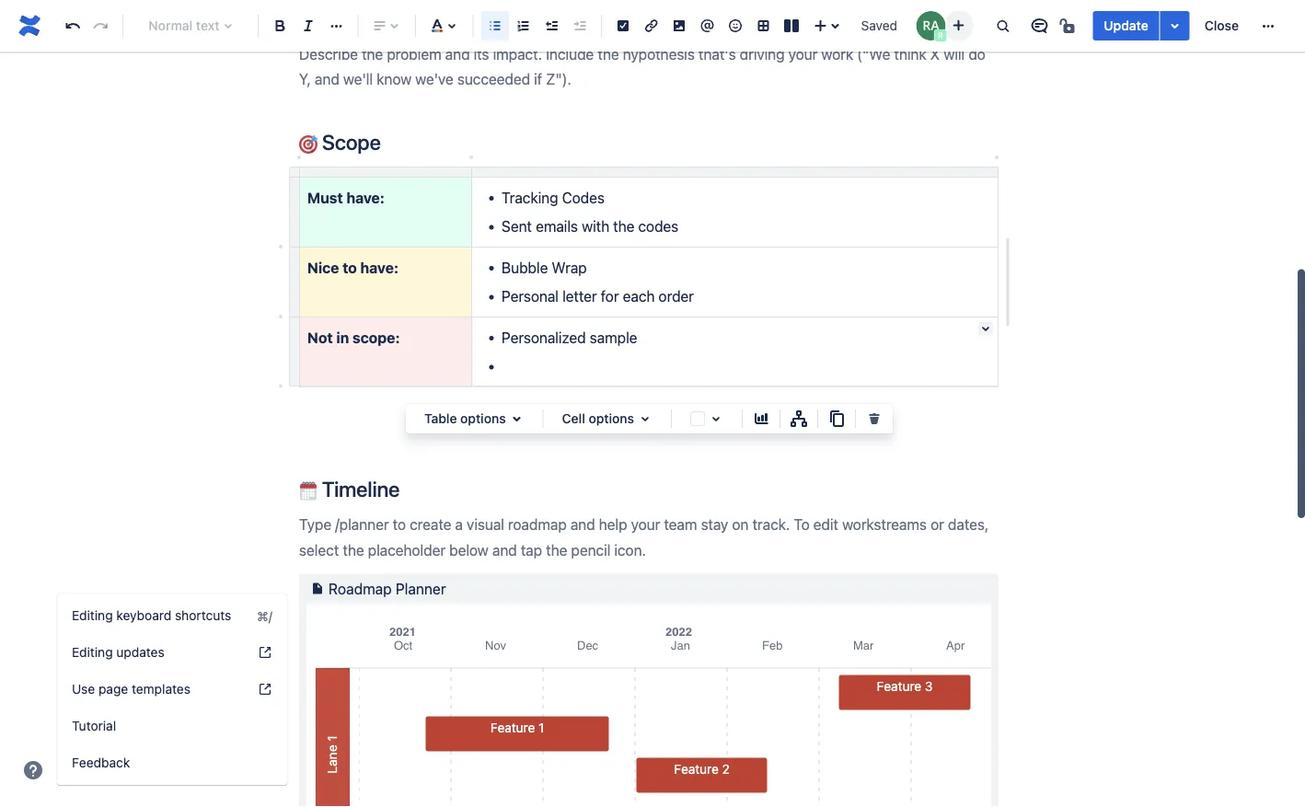 Task type: vqa. For each thing, say whether or not it's contained in the screenshot.
ANNOUNCEMENT
no



Task type: describe. For each thing, give the bounding box(es) containing it.
updates
[[116, 645, 165, 660]]

manage connected data image
[[788, 408, 810, 430]]

tutorial button
[[57, 708, 287, 745]]

bubble wrap
[[502, 259, 587, 276]]

personalized sample
[[502, 329, 638, 346]]

expand dropdown menu image for cell options
[[634, 408, 657, 430]]

the
[[613, 218, 635, 235]]

copy image
[[826, 408, 848, 430]]

options for table options
[[461, 411, 506, 426]]

ruby anderson image
[[916, 11, 946, 41]]

feedback button
[[57, 745, 287, 782]]

use
[[72, 682, 95, 697]]

tracking
[[502, 189, 558, 206]]

use page templates link
[[57, 671, 287, 708]]

comment icon image
[[1029, 15, 1051, 37]]

to
[[343, 259, 357, 276]]

each
[[623, 288, 655, 305]]

0 vertical spatial have:
[[347, 189, 385, 206]]

page
[[99, 682, 128, 697]]

help image inside use page templates link
[[258, 682, 273, 697]]

sent
[[502, 218, 532, 235]]

shortcuts
[[175, 608, 231, 623]]

outdent ⇧tab image
[[541, 15, 563, 37]]

editing for editing updates
[[72, 645, 113, 660]]

find and replace image
[[992, 15, 1014, 37]]

options for cell options
[[589, 411, 634, 426]]

link image
[[641, 15, 663, 37]]

use page templates
[[72, 682, 191, 697]]

codes
[[639, 218, 679, 235]]

nice to have:
[[308, 259, 399, 276]]

sample
[[590, 329, 638, 346]]

must
[[308, 189, 343, 206]]

for
[[601, 288, 619, 305]]

layouts image
[[781, 15, 803, 37]]

in
[[336, 329, 349, 346]]

table
[[424, 411, 457, 426]]

numbered list ⌘⇧7 image
[[512, 15, 534, 37]]

order
[[659, 288, 694, 305]]

emails
[[536, 218, 578, 235]]

table options
[[424, 411, 506, 426]]

action item image
[[612, 15, 635, 37]]

close button
[[1194, 11, 1250, 41]]



Task type: locate. For each thing, give the bounding box(es) containing it.
bullet list ⌘⇧8 image
[[484, 15, 506, 37]]

confluence image
[[15, 11, 44, 41], [15, 11, 44, 41]]

2 expand dropdown menu image from the left
[[634, 408, 657, 430]]

personal letter for each order
[[502, 288, 694, 305]]

not
[[308, 329, 333, 346]]

tracking codes
[[502, 189, 605, 206]]

sent emails with the codes
[[502, 218, 679, 235]]

0 horizontal spatial help image
[[22, 760, 44, 782]]

not in scope:
[[308, 329, 400, 346]]

cell options button
[[551, 408, 664, 430]]

options right table
[[461, 411, 506, 426]]

editing up use
[[72, 645, 113, 660]]

saved
[[861, 18, 898, 33]]

must have:
[[308, 189, 385, 206]]

close
[[1205, 18, 1239, 33]]

editable content region
[[270, 0, 1234, 808]]

help image down help image
[[258, 682, 273, 697]]

expand dropdown menu image left cell on the left
[[506, 408, 528, 430]]

keyboard
[[116, 608, 171, 623]]

cell options
[[562, 411, 634, 426]]

:dart: image
[[299, 135, 318, 154], [299, 135, 318, 154]]

adjust update settings image
[[1165, 15, 1187, 37]]

1 horizontal spatial options
[[589, 411, 634, 426]]

options
[[461, 411, 506, 426], [589, 411, 634, 426]]

scope
[[318, 130, 381, 154]]

add image, video, or file image
[[669, 15, 691, 37]]

0 horizontal spatial expand dropdown menu image
[[506, 408, 528, 430]]

1 vertical spatial help image
[[22, 760, 44, 782]]

update
[[1104, 18, 1149, 33]]

editing inside editing updates link
[[72, 645, 113, 660]]

bold ⌘b image
[[269, 15, 291, 37]]

scope:
[[353, 329, 400, 346]]

1 horizontal spatial help image
[[258, 682, 273, 697]]

have:
[[347, 189, 385, 206], [360, 259, 399, 276]]

table image
[[753, 15, 775, 37]]

⌘/
[[257, 608, 273, 624]]

cell background image
[[705, 408, 727, 430]]

1 editing from the top
[[72, 608, 113, 623]]

editing updates
[[72, 645, 165, 660]]

1 options from the left
[[461, 411, 506, 426]]

expand dropdown menu image
[[506, 408, 528, 430], [634, 408, 657, 430]]

table options button
[[413, 408, 536, 430]]

0 horizontal spatial options
[[461, 411, 506, 426]]

1 vertical spatial editing
[[72, 645, 113, 660]]

emoji image
[[725, 15, 747, 37]]

personal
[[502, 288, 559, 305]]

2 editing from the top
[[72, 645, 113, 660]]

update button
[[1093, 11, 1160, 41]]

options right cell on the left
[[589, 411, 634, 426]]

timeline
[[318, 476, 400, 501]]

with
[[582, 218, 610, 235]]

italic ⌘i image
[[297, 15, 320, 37]]

undo ⌘z image
[[62, 15, 84, 37]]

2 options from the left
[[589, 411, 634, 426]]

0 vertical spatial help image
[[258, 682, 273, 697]]

feedback
[[72, 755, 130, 771]]

letter
[[563, 288, 597, 305]]

editing up editing updates
[[72, 608, 113, 623]]

remove image
[[864, 408, 886, 430]]

chart image
[[750, 408, 773, 430]]

1 vertical spatial have:
[[360, 259, 399, 276]]

templates
[[132, 682, 191, 697]]

invite to edit image
[[948, 14, 970, 36]]

nice
[[308, 259, 339, 276]]

mention image
[[697, 15, 719, 37]]

expand dropdown menu image for table options
[[506, 408, 528, 430]]

help image left feedback
[[22, 760, 44, 782]]

cell
[[562, 411, 585, 426]]

editing updates link
[[57, 634, 287, 671]]

personalized
[[502, 329, 586, 346]]

roadmap planner
[[329, 580, 446, 598]]

no restrictions image
[[1058, 15, 1080, 37]]

editing for editing keyboard shortcuts
[[72, 608, 113, 623]]

indent tab image
[[569, 15, 591, 37]]

have: right must
[[347, 189, 385, 206]]

roadmap
[[329, 580, 392, 598]]

planner
[[396, 580, 446, 598]]

have: right to
[[360, 259, 399, 276]]

expand dropdown menu image left cell background image
[[634, 408, 657, 430]]

bubble
[[502, 259, 548, 276]]

tutorial
[[72, 719, 116, 734]]

editing keyboard shortcuts
[[72, 608, 231, 623]]

1 expand dropdown menu image from the left
[[506, 408, 528, 430]]

more formatting image
[[326, 15, 348, 37]]

editing
[[72, 608, 113, 623], [72, 645, 113, 660]]

help image
[[258, 645, 273, 660]]

more image
[[1258, 15, 1280, 37]]

wrap
[[552, 259, 587, 276]]

1 horizontal spatial expand dropdown menu image
[[634, 408, 657, 430]]

help image
[[258, 682, 273, 697], [22, 760, 44, 782]]

redo ⌘⇧z image
[[90, 15, 112, 37]]

0 vertical spatial editing
[[72, 608, 113, 623]]

roadmap planner image
[[307, 578, 329, 600]]

:calendar_spiral: image
[[299, 482, 318, 500], [299, 482, 318, 500]]

codes
[[562, 189, 605, 206]]



